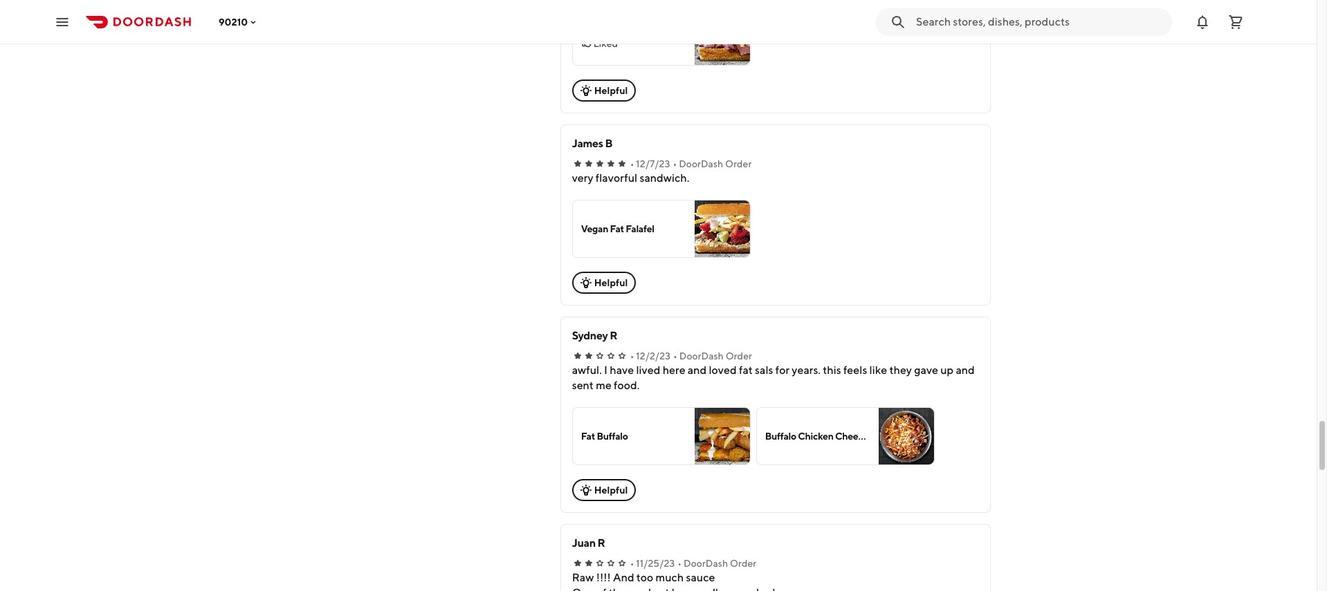 Task type: vqa. For each thing, say whether or not it's contained in the screenshot.
THE ACCOUNT DETAILS LINK
no



Task type: locate. For each thing, give the bounding box(es) containing it.
helpful button up sydney r
[[572, 272, 636, 294]]

order for sydney r
[[726, 351, 752, 362]]

0 vertical spatial order
[[725, 158, 752, 170]]

• left 12/7/23
[[630, 158, 634, 170]]

helpful down fat buffalo
[[594, 485, 628, 496]]

vegan fat falafel
[[581, 224, 654, 235]]

doordash for sydney r
[[679, 351, 724, 362]]

helpful
[[594, 85, 628, 96], [594, 278, 628, 289], [594, 485, 628, 496]]

0 horizontal spatial buffalo
[[597, 431, 628, 442]]

1 vertical spatial fat
[[581, 431, 595, 442]]

1 vertical spatial helpful
[[594, 278, 628, 289]]

helpful button for james
[[572, 272, 636, 294]]

1 vertical spatial doordash
[[679, 351, 724, 362]]

r right sydney
[[610, 329, 617, 343]]

r for sydney r
[[610, 329, 617, 343]]

sydney r
[[572, 329, 617, 343]]

fries
[[870, 431, 890, 442]]

90210
[[219, 16, 248, 27]]

2 vertical spatial order
[[730, 559, 757, 570]]

•
[[630, 158, 634, 170], [673, 158, 677, 170], [630, 351, 634, 362], [673, 351, 678, 362], [630, 559, 634, 570], [678, 559, 682, 570]]

0 vertical spatial helpful button
[[572, 80, 636, 102]]

helpful button
[[572, 80, 636, 102], [572, 272, 636, 294], [572, 480, 636, 502]]

1 vertical spatial order
[[726, 351, 752, 362]]

1 vertical spatial helpful button
[[572, 272, 636, 294]]

• left 11/25/23
[[630, 559, 634, 570]]

juan
[[572, 537, 596, 550]]

fat
[[610, 224, 624, 235], [581, 431, 595, 442]]

r right juan
[[598, 537, 605, 550]]

vegan
[[581, 224, 608, 235]]

2 buffalo from the left
[[765, 431, 796, 442]]

buffalo
[[597, 431, 628, 442], [765, 431, 796, 442]]

notification bell image
[[1195, 13, 1211, 30]]

1 horizontal spatial fat
[[610, 224, 624, 235]]

r
[[610, 329, 617, 343], [598, 537, 605, 550]]

pastrami reuben image
[[695, 8, 750, 65]]

2 vertical spatial doordash
[[684, 559, 728, 570]]

12/2/23
[[636, 351, 671, 362]]

• right 12/2/23
[[673, 351, 678, 362]]

doordash right 11/25/23
[[684, 559, 728, 570]]

helpful button down 'liked'
[[572, 80, 636, 102]]

2 helpful from the top
[[594, 278, 628, 289]]

helpful down vegan fat falafel
[[594, 278, 628, 289]]

2 vertical spatial helpful
[[594, 485, 628, 496]]

0 vertical spatial helpful
[[594, 85, 628, 96]]

1 horizontal spatial buffalo
[[765, 431, 796, 442]]

• 12/7/23 • doordash order
[[630, 158, 752, 170]]

2 vertical spatial helpful button
[[572, 480, 636, 502]]

open menu image
[[54, 13, 71, 30]]

order for james b
[[725, 158, 752, 170]]

1 vertical spatial r
[[598, 537, 605, 550]]

helpful for b
[[594, 278, 628, 289]]

doordash right 12/2/23
[[679, 351, 724, 362]]

helpful button for sydney
[[572, 480, 636, 502]]

0 vertical spatial r
[[610, 329, 617, 343]]

3 helpful from the top
[[594, 485, 628, 496]]

0 horizontal spatial fat
[[581, 431, 595, 442]]

doordash right 12/7/23
[[679, 158, 723, 170]]

1 horizontal spatial r
[[610, 329, 617, 343]]

1 helpful from the top
[[594, 85, 628, 96]]

0 horizontal spatial r
[[598, 537, 605, 550]]

helpful down 'liked'
[[594, 85, 628, 96]]

3 helpful button from the top
[[572, 480, 636, 502]]

Store search: begin typing to search for stores available on DoorDash text field
[[916, 14, 1164, 29]]

2 helpful button from the top
[[572, 272, 636, 294]]

order
[[725, 158, 752, 170], [726, 351, 752, 362], [730, 559, 757, 570]]

doordash
[[679, 158, 723, 170], [679, 351, 724, 362], [684, 559, 728, 570]]

0 vertical spatial doordash
[[679, 158, 723, 170]]

• right 12/7/23
[[673, 158, 677, 170]]

helpful button down fat buffalo
[[572, 480, 636, 502]]

• 12/2/23 • doordash order
[[630, 351, 752, 362]]

0 vertical spatial fat
[[610, 224, 624, 235]]

1 buffalo from the left
[[597, 431, 628, 442]]



Task type: describe. For each thing, give the bounding box(es) containing it.
12/7/23
[[636, 158, 670, 170]]

juan r
[[572, 537, 605, 550]]

fat inside button
[[581, 431, 595, 442]]

liked
[[594, 38, 618, 49]]

11/25/23
[[636, 559, 675, 570]]

falafel
[[626, 224, 654, 235]]

fat buffalo image
[[695, 408, 750, 465]]

buffalo chicken cheese fries image
[[879, 408, 934, 465]]

doordash for james b
[[679, 158, 723, 170]]

90210 button
[[219, 16, 259, 27]]

james
[[572, 137, 603, 150]]

buffalo chicken cheese fries
[[765, 431, 890, 442]]

buffalo chicken cheese fries button
[[756, 408, 935, 466]]

vegan fat falafel button
[[572, 200, 751, 258]]

fat buffalo
[[581, 431, 628, 442]]

0 items, open order cart image
[[1228, 13, 1244, 30]]

buffalo inside button
[[765, 431, 796, 442]]

cheese
[[835, 431, 868, 442]]

b
[[605, 137, 613, 150]]

• left 12/2/23
[[630, 351, 634, 362]]

r for juan r
[[598, 537, 605, 550]]

buffalo inside button
[[597, 431, 628, 442]]

• 11/25/23 • doordash order
[[630, 559, 757, 570]]

1 helpful button from the top
[[572, 80, 636, 102]]

order for juan r
[[730, 559, 757, 570]]

sydney
[[572, 329, 608, 343]]

fat inside button
[[610, 224, 624, 235]]

fat buffalo button
[[572, 408, 751, 466]]

chicken
[[798, 431, 834, 442]]

james b
[[572, 137, 613, 150]]

doordash for juan r
[[684, 559, 728, 570]]

helpful for r
[[594, 485, 628, 496]]

• right 11/25/23
[[678, 559, 682, 570]]

liked button
[[572, 8, 751, 66]]

vegan fat falafel image
[[695, 201, 750, 257]]



